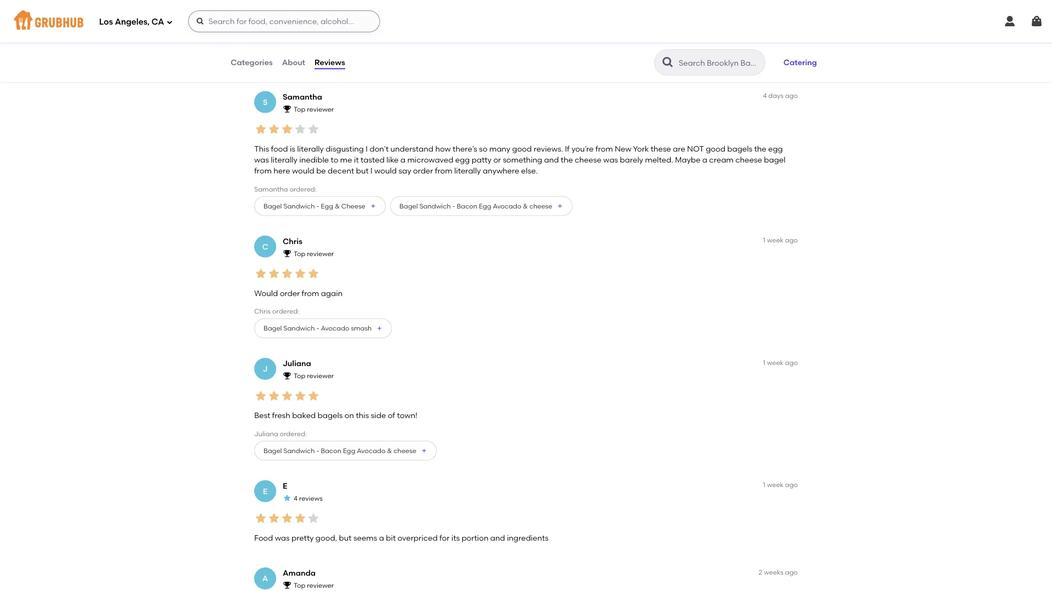 Task type: describe. For each thing, give the bounding box(es) containing it.
side
[[371, 411, 386, 421]]

chai tea latte button
[[338, 52, 414, 72]]

plus icon image for bagel & spread button
[[318, 58, 324, 65]]

1 vertical spatial bagel sandwich - bacon egg avocado & cheese button
[[254, 441, 437, 461]]

- for bagel sandwich - bacon egg avocado & cheese button to the top
[[452, 202, 455, 210]]

julia ordered:
[[254, 40, 298, 48]]

week for overpriced
[[767, 481, 784, 489]]

weeks
[[764, 569, 784, 577]]

ever
[[535, 22, 551, 31]]

search icon image
[[661, 56, 674, 69]]

something
[[503, 155, 542, 165]]

else.
[[521, 166, 538, 176]]

sandwich down the microwaved
[[419, 202, 451, 210]]

cheese down town!
[[394, 447, 416, 455]]

bagel sandwich -  egg & cheese button
[[254, 197, 386, 216]]

chai
[[347, 58, 362, 66]]

0 horizontal spatial bagels
[[318, 411, 343, 421]]

juliana for juliana
[[283, 359, 311, 369]]

- for bottommost bagel sandwich - bacon egg avocado & cheese button
[[316, 447, 319, 455]]

2 would from the left
[[374, 166, 397, 176]]

disgusting
[[326, 144, 364, 153]]

0 vertical spatial bagel sandwich - bacon egg avocado & cheese
[[399, 202, 552, 210]]

from left new
[[596, 144, 613, 153]]

say
[[399, 166, 411, 176]]

was right food
[[275, 534, 290, 543]]

bagel for bagel sandwich - avocado smash button
[[264, 325, 282, 333]]

samantha ordered:
[[254, 185, 317, 193]]

- for bagel sandwich -  egg & cheese button
[[316, 202, 319, 210]]

chai
[[635, 22, 651, 31]]

i've
[[521, 22, 534, 31]]

cheese down you're
[[575, 155, 601, 165]]

1 for town!
[[763, 359, 765, 367]]

bagel inside this food is literally disgusting i don't understand how there's so many good reviews. if you're from new york these are not good bagels the egg was literally inedible to me it tasted like a microwaved egg patty or something and the cheese was barely melted. maybe a cream cheese bagel from here would be decent but i would say order from literally anywhere else.
[[764, 155, 785, 165]]

chris for chris
[[283, 237, 302, 246]]

are
[[673, 144, 685, 153]]

leave
[[313, 22, 333, 31]]

plus icon image for bagel sandwich -  egg & cheese button
[[370, 203, 376, 210]]

2 horizontal spatial i
[[370, 166, 372, 176]]

1 vertical spatial bagel sandwich - bacon egg avocado & cheese
[[264, 447, 416, 455]]

normally
[[279, 22, 311, 31]]

pretty
[[291, 534, 314, 543]]

it
[[354, 155, 359, 165]]

ordered: for food
[[290, 185, 317, 193]]

4 for 4 reviews
[[294, 495, 298, 503]]

though.)
[[754, 22, 785, 31]]

new
[[615, 144, 631, 153]]

reviewer for amanda
[[307, 582, 334, 590]]

categories
[[231, 58, 273, 67]]

los
[[99, 17, 113, 27]]

ago for food was pretty good, but seems a bit overpriced for its portion and ingredients
[[785, 481, 798, 489]]

barely
[[620, 155, 643, 165]]

bacon for bagel sandwich - bacon egg avocado & cheese button to the top
[[457, 202, 477, 210]]

trophy icon image for amanda
[[283, 581, 292, 590]]

baked
[[292, 411, 316, 421]]

was left the quite
[[396, 22, 411, 31]]

maybe
[[675, 155, 701, 165]]

and inside this food is literally disgusting i don't understand how there's so many good reviews. if you're from new york these are not good bagels the egg was literally inedible to me it tasted like a microwaved egg patty or something and the cheese was barely melted. maybe a cream cheese bagel from here would be decent but i would say order from literally anywhere else.
[[544, 155, 559, 165]]

avocado for bottommost bagel sandwich - bacon egg avocado & cheese button
[[357, 447, 385, 455]]

1 vertical spatial order
[[280, 289, 300, 298]]

ago for this food is literally disgusting i don't understand how there's so many good reviews. if you're from new york these are not good bagels the egg was literally inedible to me it tasted like a microwaved egg patty or something and the cheese was barely melted. maybe a cream cheese bagel from here would be decent but i would say order from literally anywhere else.
[[785, 92, 798, 100]]

sandwich down "chris ordered:"
[[283, 325, 315, 333]]

0 horizontal spatial i
[[254, 22, 256, 31]]

worst
[[476, 22, 496, 31]]

reviews button
[[314, 43, 346, 82]]

bagel for bagel sandwich -  egg & cheese button
[[264, 202, 282, 210]]

literally down patty
[[454, 166, 481, 176]]

0 horizontal spatial a
[[379, 534, 384, 543]]

juliana ordered:
[[254, 430, 307, 438]]

best fresh baked bagels on this side of town!
[[254, 411, 417, 421]]

tried.
[[553, 22, 572, 31]]

reviewer for juliana
[[307, 372, 334, 380]]

egg for bottommost bagel sandwich - bacon egg avocado & cheese button
[[343, 447, 355, 455]]

anywhere
[[483, 166, 519, 176]]

4 days ago
[[763, 92, 798, 100]]

fresh
[[272, 411, 290, 421]]

c
[[262, 242, 268, 251]]

1 would from the left
[[292, 166, 314, 176]]

0 horizontal spatial egg
[[455, 155, 470, 165]]

main navigation navigation
[[0, 0, 1052, 43]]

good for (the
[[733, 22, 752, 31]]

is
[[290, 144, 295, 153]]

top for chris
[[294, 250, 305, 258]]

was right latte
[[672, 22, 687, 31]]

1 vertical spatial i
[[366, 144, 368, 153]]

top reviewer for amanda
[[294, 582, 334, 590]]

many
[[489, 144, 510, 153]]

ca
[[152, 17, 164, 27]]

best
[[254, 411, 270, 421]]

i don't normally leave reviews, but this was quite literally the worst bagel i've ever tried. disgusting. (the chai latte was surprisingly good though.)
[[254, 22, 785, 31]]

Search for food, convenience, alcohol... search field
[[188, 10, 380, 32]]

for
[[439, 534, 450, 543]]

literally up the here
[[271, 155, 298, 165]]

good for new
[[706, 144, 725, 153]]

there's
[[453, 144, 477, 153]]

not
[[687, 144, 704, 153]]

understand
[[390, 144, 433, 153]]

bagel sandwich - avocado smash
[[264, 325, 372, 333]]

cheese
[[341, 202, 366, 210]]

literally right the quite
[[433, 22, 460, 31]]

0 horizontal spatial good
[[512, 144, 532, 153]]

top for samantha
[[294, 105, 305, 113]]

latte
[[377, 58, 394, 66]]

1 vertical spatial avocado
[[321, 325, 349, 333]]

julia
[[254, 40, 270, 48]]

cream
[[709, 155, 734, 165]]

bagel for bagel & spread button
[[264, 58, 282, 66]]

bagel down "juliana ordered:"
[[264, 447, 282, 455]]

top for juliana
[[294, 372, 305, 380]]

surprisingly
[[689, 22, 731, 31]]

chai tea latte
[[347, 58, 394, 66]]

reviews
[[315, 58, 345, 67]]

melted.
[[645, 155, 673, 165]]

& left cheese
[[335, 202, 340, 210]]

ago for best fresh baked bagels on this side of town!
[[785, 359, 798, 367]]

2 vertical spatial but
[[339, 534, 352, 543]]

categories button
[[230, 43, 273, 82]]

to
[[331, 155, 338, 165]]

5 ago from the top
[[785, 569, 798, 577]]

0 horizontal spatial the
[[462, 22, 474, 31]]

4 for 4 days ago
[[763, 92, 767, 100]]

spread
[[290, 58, 313, 66]]

so
[[479, 144, 487, 153]]

top reviewer for samantha
[[294, 105, 334, 113]]

1 horizontal spatial egg
[[768, 144, 783, 153]]

tea
[[364, 58, 375, 66]]

2 weeks ago
[[759, 569, 798, 577]]

0 horizontal spatial e
[[263, 487, 267, 496]]

about
[[282, 58, 305, 67]]

chris for chris ordered:
[[254, 308, 271, 316]]

trophy icon image for chris
[[283, 249, 292, 258]]

food
[[254, 534, 273, 543]]

bagel sandwich - avocado smash button
[[254, 319, 392, 339]]

these
[[651, 144, 671, 153]]

here
[[274, 166, 290, 176]]

me
[[340, 155, 352, 165]]

reviews,
[[335, 22, 365, 31]]

0 horizontal spatial and
[[490, 534, 505, 543]]

smash
[[351, 325, 372, 333]]

1 vertical spatial the
[[754, 144, 766, 153]]

4 reviews
[[294, 495, 323, 503]]

amanda
[[283, 569, 316, 578]]

1 1 from the top
[[763, 237, 765, 244]]

angeles,
[[115, 17, 150, 27]]



Task type: vqa. For each thing, say whether or not it's contained in the screenshot.
the I don't normally leave reviews, but this was quite literally the worst bagel I've ever tried. Disgusting. (The chai latte was surprisingly good though.)
yes



Task type: locate. For each thing, give the bounding box(es) containing it.
0 vertical spatial bagels
[[727, 144, 752, 153]]

4 top from the top
[[294, 582, 305, 590]]

0 horizontal spatial bagel
[[498, 22, 519, 31]]

you're
[[571, 144, 594, 153]]

plus icon image inside bagel & spread button
[[318, 58, 324, 65]]

&
[[283, 58, 288, 66], [335, 202, 340, 210], [523, 202, 528, 210], [387, 447, 392, 455]]

egg left cheese
[[321, 202, 333, 210]]

ordered: for fresh
[[280, 430, 307, 438]]

0 horizontal spatial juliana
[[254, 430, 278, 438]]

0 vertical spatial don't
[[258, 22, 277, 31]]

ago for would order from again
[[785, 237, 798, 244]]

1 for overpriced
[[763, 481, 765, 489]]

samantha for samantha ordered:
[[254, 185, 288, 193]]

1 vertical spatial but
[[356, 166, 369, 176]]

0 vertical spatial but
[[367, 22, 379, 31]]

and down 'reviews.' at the top of page
[[544, 155, 559, 165]]

& left spread in the left top of the page
[[283, 58, 288, 66]]

1 trophy icon image from the top
[[283, 105, 292, 113]]

0 vertical spatial order
[[413, 166, 433, 176]]

& down of
[[387, 447, 392, 455]]

reviews.
[[534, 144, 563, 153]]

egg
[[768, 144, 783, 153], [455, 155, 470, 165]]

- down best fresh baked bagels on this side of town!
[[316, 447, 319, 455]]

1 vertical spatial 1 week ago
[[763, 359, 798, 367]]

3 1 week ago from the top
[[763, 481, 798, 489]]

good left though.)
[[733, 22, 752, 31]]

1 week ago for overpriced
[[763, 481, 798, 489]]

0 horizontal spatial 4
[[294, 495, 298, 503]]

avocado for bagel sandwich - bacon egg avocado & cheese button to the top
[[493, 202, 521, 210]]

good up cream
[[706, 144, 725, 153]]

bacon down patty
[[457, 202, 477, 210]]

ordered: for order
[[272, 308, 299, 316]]

s
[[263, 97, 268, 107]]

bagel sandwich - bacon egg avocado & cheese button down on
[[254, 441, 437, 461]]

tasted
[[361, 155, 385, 165]]

bagel sandwich - bacon egg avocado & cheese button down anywhere
[[390, 197, 573, 216]]

from left again
[[302, 289, 319, 298]]

bagel sandwich - bacon egg avocado & cheese down anywhere
[[399, 202, 552, 210]]

food
[[271, 144, 288, 153]]

1 horizontal spatial good
[[706, 144, 725, 153]]

samantha down spread in the left top of the page
[[283, 92, 322, 101]]

2 1 week ago from the top
[[763, 359, 798, 367]]

order down the microwaved
[[413, 166, 433, 176]]

1 horizontal spatial chris
[[283, 237, 302, 246]]

bagel sandwich - bacon egg avocado & cheese down best fresh baked bagels on this side of town!
[[264, 447, 416, 455]]

plus icon image
[[318, 58, 324, 65], [370, 203, 376, 210], [557, 203, 563, 210], [376, 326, 383, 332], [421, 448, 427, 455]]

trophy icon image down amanda
[[283, 581, 292, 590]]

2 vertical spatial 1
[[763, 481, 765, 489]]

bagel inside button
[[264, 58, 282, 66]]

0 horizontal spatial don't
[[258, 22, 277, 31]]

1 week ago for town!
[[763, 359, 798, 367]]

2
[[759, 569, 762, 577]]

0 vertical spatial 4
[[763, 92, 767, 100]]

juliana
[[283, 359, 311, 369], [254, 430, 278, 438]]

bacon for bottommost bagel sandwich - bacon egg avocado & cheese button
[[321, 447, 341, 455]]

of
[[388, 411, 395, 421]]

e left 4 reviews
[[263, 487, 267, 496]]

3 top from the top
[[294, 372, 305, 380]]

0 vertical spatial avocado
[[493, 202, 521, 210]]

reviewer for samantha
[[307, 105, 334, 113]]

week for town!
[[767, 359, 784, 367]]

1 horizontal spatial this
[[381, 22, 394, 31]]

2 horizontal spatial avocado
[[493, 202, 521, 210]]

1 vertical spatial 4
[[294, 495, 298, 503]]

reviewer up again
[[307, 250, 334, 258]]

2 horizontal spatial a
[[702, 155, 707, 165]]

food was pretty good, but seems a bit overpriced for its portion and ingredients
[[254, 534, 549, 543]]

2 vertical spatial avocado
[[357, 447, 385, 455]]

3 1 from the top
[[763, 481, 765, 489]]

a right like
[[400, 155, 406, 165]]

4 left days
[[763, 92, 767, 100]]

avocado left smash
[[321, 325, 349, 333]]

1 reviewer from the top
[[307, 105, 334, 113]]

i up 'tasted'
[[366, 144, 368, 153]]

bagels inside this food is literally disgusting i don't understand how there's so many good reviews. if you're from new york these are not good bagels the egg was literally inedible to me it tasted like a microwaved egg patty or something and the cheese was barely melted. maybe a cream cheese bagel from here would be decent but i would say order from literally anywhere else.
[[727, 144, 752, 153]]

1 vertical spatial chris
[[254, 308, 271, 316]]

2 1 from the top
[[763, 359, 765, 367]]

reviewer down amanda
[[307, 582, 334, 590]]

0 horizontal spatial order
[[280, 289, 300, 298]]

sandwich down "juliana ordered:"
[[283, 447, 315, 455]]

reviewer up best fresh baked bagels on this side of town!
[[307, 372, 334, 380]]

1 horizontal spatial the
[[561, 155, 573, 165]]

(the
[[617, 22, 633, 31]]

1 vertical spatial 1
[[763, 359, 765, 367]]

4 trophy icon image from the top
[[283, 581, 292, 590]]

i
[[254, 22, 256, 31], [366, 144, 368, 153], [370, 166, 372, 176]]

ordered: up bagel & spread
[[271, 40, 298, 48]]

4 reviewer from the top
[[307, 582, 334, 590]]

0 horizontal spatial bacon
[[321, 447, 341, 455]]

1 horizontal spatial bacon
[[457, 202, 477, 210]]

avocado down side
[[357, 447, 385, 455]]

literally up inedible
[[297, 144, 324, 153]]

0 vertical spatial 1 week ago
[[763, 237, 798, 244]]

1 top from the top
[[294, 105, 305, 113]]

3 ago from the top
[[785, 359, 798, 367]]

top
[[294, 105, 305, 113], [294, 250, 305, 258], [294, 372, 305, 380], [294, 582, 305, 590]]

top right c
[[294, 250, 305, 258]]

j
[[263, 365, 268, 374]]

1 top reviewer from the top
[[294, 105, 334, 113]]

bagel right cream
[[764, 155, 785, 165]]

patty
[[472, 155, 492, 165]]

0 vertical spatial 1
[[763, 237, 765, 244]]

and
[[544, 155, 559, 165], [490, 534, 505, 543]]

chris right c
[[283, 237, 302, 246]]

chris down the would at the left of the page
[[254, 308, 271, 316]]

a
[[262, 574, 268, 584]]

2 vertical spatial the
[[561, 155, 573, 165]]

e down "juliana ordered:"
[[283, 482, 287, 491]]

this right on
[[356, 411, 369, 421]]

top reviewer up "is"
[[294, 105, 334, 113]]

inedible
[[299, 155, 329, 165]]

star icon image
[[254, 0, 267, 14], [267, 0, 281, 14], [281, 0, 294, 14], [294, 0, 307, 14], [307, 0, 320, 14], [254, 123, 267, 136], [267, 123, 281, 136], [281, 123, 294, 136], [294, 123, 307, 136], [307, 123, 320, 136], [254, 268, 267, 281], [267, 268, 281, 281], [281, 268, 294, 281], [294, 268, 307, 281], [307, 268, 320, 281], [254, 390, 267, 403], [267, 390, 281, 403], [281, 390, 294, 403], [294, 390, 307, 403], [307, 390, 320, 403], [283, 494, 292, 503], [254, 512, 267, 526], [267, 512, 281, 526], [281, 512, 294, 526], [294, 512, 307, 526], [307, 512, 320, 526]]

1 week ago
[[763, 237, 798, 244], [763, 359, 798, 367], [763, 481, 798, 489]]

2 week from the top
[[767, 359, 784, 367]]

trophy icon image
[[283, 105, 292, 113], [283, 249, 292, 258], [283, 372, 292, 381], [283, 581, 292, 590]]

but right the good,
[[339, 534, 352, 543]]

3 top reviewer from the top
[[294, 372, 334, 380]]

2 horizontal spatial egg
[[479, 202, 491, 210]]

a down not
[[702, 155, 707, 165]]

bagel down "chris ordered:"
[[264, 325, 282, 333]]

order inside this food is literally disgusting i don't understand how there's so many good reviews. if you're from new york these are not good bagels the egg was literally inedible to me it tasted like a microwaved egg patty or something and the cheese was barely melted. maybe a cream cheese bagel from here would be decent but i would say order from literally anywhere else.
[[413, 166, 433, 176]]

1 vertical spatial week
[[767, 359, 784, 367]]

- down the microwaved
[[452, 202, 455, 210]]

catering button
[[779, 50, 822, 75]]

1 horizontal spatial egg
[[343, 447, 355, 455]]

the
[[462, 22, 474, 31], [754, 144, 766, 153], [561, 155, 573, 165]]

1 horizontal spatial i
[[366, 144, 368, 153]]

cheese
[[575, 155, 601, 165], [735, 155, 762, 165], [529, 202, 552, 210], [394, 447, 416, 455]]

1 week from the top
[[767, 237, 784, 244]]

reviewer for chris
[[307, 250, 334, 258]]

0 vertical spatial week
[[767, 237, 784, 244]]

1 horizontal spatial e
[[283, 482, 287, 491]]

bagels left on
[[318, 411, 343, 421]]

0 vertical spatial bagel sandwich - bacon egg avocado & cheese button
[[390, 197, 573, 216]]

samantha
[[283, 92, 322, 101], [254, 185, 288, 193]]

- for bagel sandwich - avocado smash button
[[316, 325, 319, 333]]

bacon down best fresh baked bagels on this side of town!
[[321, 447, 341, 455]]

this
[[381, 22, 394, 31], [356, 411, 369, 421]]

was down "this"
[[254, 155, 269, 165]]

1 1 week ago from the top
[[763, 237, 798, 244]]

microwaved
[[407, 155, 453, 165]]

top reviewer up baked
[[294, 372, 334, 380]]

bagels up cream
[[727, 144, 752, 153]]

juliana right 'j'
[[283, 359, 311, 369]]

bit
[[386, 534, 396, 543]]

don't up 'tasted'
[[370, 144, 389, 153]]

this left the quite
[[381, 22, 394, 31]]

top right s
[[294, 105, 305, 113]]

0 vertical spatial bagel
[[498, 22, 519, 31]]

1 vertical spatial bagel
[[764, 155, 785, 165]]

chris ordered:
[[254, 308, 299, 316]]

catering
[[783, 58, 817, 67]]

ingredients
[[507, 534, 549, 543]]

top reviewer for chris
[[294, 250, 334, 258]]

& inside button
[[283, 58, 288, 66]]

- down the would order from again
[[316, 325, 319, 333]]

1 vertical spatial and
[[490, 534, 505, 543]]

egg down days
[[768, 144, 783, 153]]

1 vertical spatial juliana
[[254, 430, 278, 438]]

ordered:
[[271, 40, 298, 48], [290, 185, 317, 193], [272, 308, 299, 316], [280, 430, 307, 438]]

bagel & spread
[[264, 58, 313, 66]]

0 vertical spatial this
[[381, 22, 394, 31]]

ordered: for don't
[[271, 40, 298, 48]]

2 trophy icon image from the top
[[283, 249, 292, 258]]

ordered: down baked
[[280, 430, 307, 438]]

4 top reviewer from the top
[[294, 582, 334, 590]]

would order from again
[[254, 289, 343, 298]]

quite
[[412, 22, 431, 31]]

was down new
[[603, 155, 618, 165]]

but
[[367, 22, 379, 31], [356, 166, 369, 176], [339, 534, 352, 543]]

good up something
[[512, 144, 532, 153]]

1 horizontal spatial avocado
[[357, 447, 385, 455]]

sandwich down samantha ordered:
[[283, 202, 315, 210]]

don't inside this food is literally disgusting i don't understand how there's so many good reviews. if you're from new york these are not good bagels the egg was literally inedible to me it tasted like a microwaved egg patty or something and the cheese was barely melted. maybe a cream cheese bagel from here would be decent but i would say order from literally anywhere else.
[[370, 144, 389, 153]]

bagel down julia ordered:
[[264, 58, 282, 66]]

and right the portion
[[490, 534, 505, 543]]

this
[[254, 144, 269, 153]]

1 horizontal spatial a
[[400, 155, 406, 165]]

its
[[451, 534, 460, 543]]

would down like
[[374, 166, 397, 176]]

0 horizontal spatial this
[[356, 411, 369, 421]]

2 vertical spatial 1 week ago
[[763, 481, 798, 489]]

bagel left i've
[[498, 22, 519, 31]]

be
[[316, 166, 326, 176]]

york
[[633, 144, 649, 153]]

again
[[321, 289, 343, 298]]

ordered: down the would order from again
[[272, 308, 299, 316]]

1 vertical spatial egg
[[455, 155, 470, 165]]

0 horizontal spatial avocado
[[321, 325, 349, 333]]

about button
[[281, 43, 306, 82]]

1 vertical spatial samantha
[[254, 185, 288, 193]]

from left the here
[[254, 166, 272, 176]]

0 vertical spatial egg
[[768, 144, 783, 153]]

1 vertical spatial this
[[356, 411, 369, 421]]

1
[[763, 237, 765, 244], [763, 359, 765, 367], [763, 481, 765, 489]]

- down be
[[316, 202, 319, 210]]

plus icon image for bagel sandwich - avocado smash button
[[376, 326, 383, 332]]

3 reviewer from the top
[[307, 372, 334, 380]]

top for amanda
[[294, 582, 305, 590]]

egg for bagel sandwich - bacon egg avocado & cheese button to the top
[[479, 202, 491, 210]]

samantha for samantha
[[283, 92, 322, 101]]

cheese down else.
[[529, 202, 552, 210]]

4 ago from the top
[[785, 481, 798, 489]]

would down inedible
[[292, 166, 314, 176]]

2 top reviewer from the top
[[294, 250, 334, 258]]

a left bit
[[379, 534, 384, 543]]

top right 'j'
[[294, 372, 305, 380]]

this food is literally disgusting i don't understand how there's so many good reviews. if you're from new york these are not good bagels the egg was literally inedible to me it tasted like a microwaved egg patty or something and the cheese was barely melted. maybe a cream cheese bagel from here would be decent but i would say order from literally anywhere else.
[[254, 144, 785, 176]]

4 left the reviews
[[294, 495, 298, 503]]

or
[[493, 155, 501, 165]]

latte
[[653, 22, 671, 31]]

egg down there's
[[455, 155, 470, 165]]

2 horizontal spatial the
[[754, 144, 766, 153]]

from
[[596, 144, 613, 153], [254, 166, 272, 176], [435, 166, 452, 176], [302, 289, 319, 298]]

juliana for juliana ordered:
[[254, 430, 278, 438]]

1 horizontal spatial juliana
[[283, 359, 311, 369]]

0 vertical spatial the
[[462, 22, 474, 31]]

0 vertical spatial juliana
[[283, 359, 311, 369]]

1 vertical spatial bagels
[[318, 411, 343, 421]]

1 horizontal spatial 4
[[763, 92, 767, 100]]

0 vertical spatial chris
[[283, 237, 302, 246]]

from down the microwaved
[[435, 166, 452, 176]]

2 top from the top
[[294, 250, 305, 258]]

2 reviewer from the top
[[307, 250, 334, 258]]

how
[[435, 144, 451, 153]]

2 vertical spatial week
[[767, 481, 784, 489]]

1 horizontal spatial and
[[544, 155, 559, 165]]

a
[[400, 155, 406, 165], [702, 155, 707, 165], [379, 534, 384, 543]]

2 vertical spatial i
[[370, 166, 372, 176]]

3 week from the top
[[767, 481, 784, 489]]

sandwich
[[283, 202, 315, 210], [419, 202, 451, 210], [283, 325, 315, 333], [283, 447, 315, 455]]

juliana down best
[[254, 430, 278, 438]]

1 horizontal spatial bagels
[[727, 144, 752, 153]]

e
[[283, 482, 287, 491], [263, 487, 267, 496]]

on
[[345, 411, 354, 421]]

avocado down anywhere
[[493, 202, 521, 210]]

egg
[[321, 202, 333, 210], [479, 202, 491, 210], [343, 447, 355, 455]]

bagel down say
[[399, 202, 418, 210]]

plus icon image for bagel sandwich - bacon egg avocado & cheese button to the top
[[557, 203, 563, 210]]

plus icon image inside bagel sandwich - avocado smash button
[[376, 326, 383, 332]]

0 vertical spatial and
[[544, 155, 559, 165]]

0 vertical spatial bacon
[[457, 202, 477, 210]]

town!
[[397, 411, 417, 421]]

0 vertical spatial samantha
[[283, 92, 322, 101]]

portion
[[462, 534, 488, 543]]

trophy icon image right s
[[283, 105, 292, 113]]

1 ago from the top
[[785, 92, 798, 100]]

samantha down the here
[[254, 185, 288, 193]]

svg image
[[1003, 15, 1016, 28], [1030, 15, 1043, 28], [196, 17, 205, 26], [166, 19, 173, 25]]

avocado
[[493, 202, 521, 210], [321, 325, 349, 333], [357, 447, 385, 455]]

2 ago from the top
[[785, 237, 798, 244]]

Search Brooklyn Bagel Bakery search field
[[678, 58, 762, 68]]

don't up julia
[[258, 22, 277, 31]]

0 horizontal spatial would
[[292, 166, 314, 176]]

trophy icon image right c
[[283, 249, 292, 258]]

plus icon image inside bagel sandwich -  egg & cheese button
[[370, 203, 376, 210]]

top down amanda
[[294, 582, 305, 590]]

trophy icon image for samantha
[[283, 105, 292, 113]]

reviews
[[299, 495, 323, 503]]

but inside this food is literally disgusting i don't understand how there's so many good reviews. if you're from new york these are not good bagels the egg was literally inedible to me it tasted like a microwaved egg patty or something and the cheese was barely melted. maybe a cream cheese bagel from here would be decent but i would say order from literally anywhere else.
[[356, 166, 369, 176]]

but right reviews,
[[367, 22, 379, 31]]

i down 'tasted'
[[370, 166, 372, 176]]

0 vertical spatial i
[[254, 22, 256, 31]]

los angeles, ca
[[99, 17, 164, 27]]

plus icon image for bottommost bagel sandwich - bacon egg avocado & cheese button
[[421, 448, 427, 455]]

would
[[254, 289, 278, 298]]

0 horizontal spatial egg
[[321, 202, 333, 210]]

overpriced
[[398, 534, 438, 543]]

3 trophy icon image from the top
[[283, 372, 292, 381]]

1 vertical spatial don't
[[370, 144, 389, 153]]

bagel down samantha ordered:
[[264, 202, 282, 210]]

chris
[[283, 237, 302, 246], [254, 308, 271, 316]]

1 horizontal spatial don't
[[370, 144, 389, 153]]

ago
[[785, 92, 798, 100], [785, 237, 798, 244], [785, 359, 798, 367], [785, 481, 798, 489], [785, 569, 798, 577]]

ordered: up bagel sandwich -  egg & cheese
[[290, 185, 317, 193]]

top reviewer down amanda
[[294, 582, 334, 590]]

days
[[768, 92, 784, 100]]

trophy icon image right 'j'
[[283, 372, 292, 381]]

cheese right cream
[[735, 155, 762, 165]]

2 horizontal spatial good
[[733, 22, 752, 31]]

1 horizontal spatial bagel
[[764, 155, 785, 165]]

like
[[386, 155, 399, 165]]

seems
[[353, 534, 377, 543]]

good
[[733, 22, 752, 31], [512, 144, 532, 153], [706, 144, 725, 153]]

top reviewer up the would order from again
[[294, 250, 334, 258]]

bagel & spread button
[[254, 52, 333, 72]]

0 horizontal spatial chris
[[254, 308, 271, 316]]

reviewer up disgusting
[[307, 105, 334, 113]]

trophy icon image for juliana
[[283, 372, 292, 381]]

bagel sandwich -  egg & cheese
[[264, 202, 366, 210]]

1 horizontal spatial order
[[413, 166, 433, 176]]

top reviewer
[[294, 105, 334, 113], [294, 250, 334, 258], [294, 372, 334, 380], [294, 582, 334, 590]]

egg down on
[[343, 447, 355, 455]]

was
[[396, 22, 411, 31], [672, 22, 687, 31], [254, 155, 269, 165], [603, 155, 618, 165], [275, 534, 290, 543]]

1 vertical spatial bacon
[[321, 447, 341, 455]]

& down else.
[[523, 202, 528, 210]]

bagel sandwich - bacon egg avocado & cheese
[[399, 202, 552, 210], [264, 447, 416, 455]]

order up "chris ordered:"
[[280, 289, 300, 298]]

good,
[[316, 534, 337, 543]]

1 horizontal spatial would
[[374, 166, 397, 176]]

top reviewer for juliana
[[294, 372, 334, 380]]

i up julia
[[254, 22, 256, 31]]

egg down anywhere
[[479, 202, 491, 210]]



